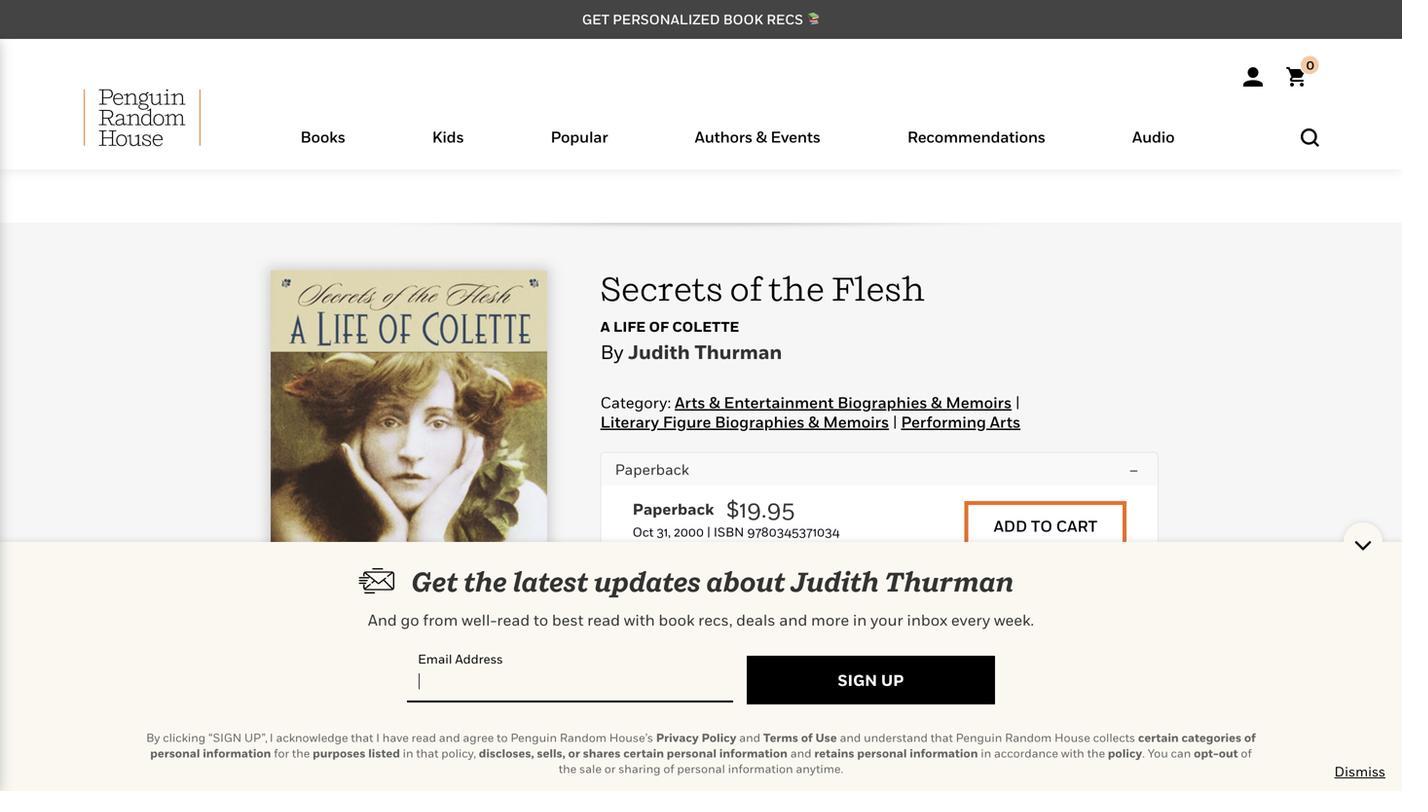 Task type: vqa. For each thing, say whether or not it's contained in the screenshot.
retains on the right bottom
yes



Task type: locate. For each thing, give the bounding box(es) containing it.
information down terms
[[719, 747, 788, 760]]

personal
[[150, 747, 200, 760], [667, 747, 717, 760], [857, 747, 907, 760], [677, 762, 725, 776]]

popular button
[[507, 123, 651, 169]]

0 vertical spatial books
[[300, 128, 345, 146]]

bookshop.org
[[649, 655, 752, 673]]

the down acknowledge
[[292, 747, 310, 760]]

1 vertical spatial books
[[911, 608, 956, 627]]

information inside certain categories of personal information
[[203, 747, 271, 760]]

1 vertical spatial paperback
[[633, 500, 714, 519]]

memoirs down entertainment
[[823, 413, 889, 431]]

1 vertical spatial add
[[354, 712, 386, 733]]

| right 2000
[[707, 525, 711, 540]]

read up address
[[497, 611, 530, 629]]

that down add to bookshelf
[[416, 747, 439, 760]]

in down have
[[403, 747, 413, 760]]

biographies down entertainment
[[715, 413, 805, 431]]

–
[[1130, 461, 1138, 479]]

thurman down colette
[[695, 340, 782, 364]]

judith down a life of colette
[[628, 340, 690, 364]]

the inside of the sale or sharing of personal information anytime.
[[559, 762, 577, 776]]

|
[[1015, 393, 1020, 412], [893, 413, 897, 431], [707, 525, 711, 540]]

0 horizontal spatial from
[[423, 611, 458, 629]]

that
[[351, 731, 373, 745], [931, 731, 953, 745], [416, 747, 439, 760]]

popular
[[551, 128, 608, 146]]

kids button
[[389, 123, 507, 169]]

1 horizontal spatial judith
[[791, 566, 879, 598]]

1 horizontal spatial memoirs
[[946, 393, 1012, 412]]

by left clicking
[[146, 731, 160, 745]]

the for in
[[292, 747, 310, 760]]

recommendations
[[907, 128, 1046, 146]]

can
[[1171, 747, 1191, 760]]

by clicking "sign up", i acknowledge that i have read and agree to penguin random house's privacy policy and terms of use and understand that penguin random house collects
[[146, 731, 1138, 745]]

a life of colette
[[600, 318, 739, 335]]

authors & events link
[[695, 128, 821, 169]]

personal down certain categories of personal information link
[[677, 762, 725, 776]]

the down sells,
[[559, 762, 577, 776]]

0 vertical spatial with
[[624, 611, 655, 629]]

memoirs
[[946, 393, 1012, 412], [823, 413, 889, 431]]

personal down clicking
[[150, 747, 200, 760]]

from right 'buy'
[[665, 570, 700, 589]]

that left i
[[351, 731, 373, 745]]

penguin up accordance
[[956, 731, 1002, 745]]

of up colette
[[730, 269, 762, 308]]

with left "book"
[[624, 611, 655, 629]]

1 horizontal spatial add
[[994, 517, 1027, 536]]

by down life
[[600, 340, 624, 364]]

0 horizontal spatial biographies
[[715, 413, 805, 431]]

information down understand
[[910, 747, 978, 760]]

paperback up 31,
[[633, 500, 714, 519]]

policy
[[1108, 747, 1142, 760]]

the up well-
[[464, 566, 507, 598]]

information down for the purposes listed in that policy, discloses, sells, or shares certain personal information and retains personal information in accordance with the policy . you can opt-out
[[728, 762, 793, 776]]

thurman up books a million
[[884, 566, 1014, 598]]

&
[[756, 128, 767, 146], [709, 393, 720, 412], [931, 393, 942, 412], [808, 413, 819, 431], [809, 608, 820, 627]]

1 random from the left
[[560, 731, 607, 745]]

a
[[600, 318, 610, 335], [960, 608, 970, 627]]

0 vertical spatial or
[[568, 747, 580, 760]]

sign
[[838, 671, 877, 690]]

in left your
[[853, 611, 867, 629]]

1 vertical spatial judith
[[791, 566, 879, 598]]

random up shares
[[560, 731, 607, 745]]

1 penguin from the left
[[511, 731, 557, 745]]

add
[[994, 517, 1027, 536], [354, 712, 386, 733]]

& left noble
[[809, 608, 820, 627]]

information down "sign
[[203, 747, 271, 760]]

1 horizontal spatial penguin
[[956, 731, 1002, 745]]

hudson booksellers link
[[779, 646, 961, 683]]

1 horizontal spatial certain
[[1138, 731, 1179, 745]]

and
[[779, 611, 807, 629], [439, 731, 460, 745], [739, 731, 760, 745], [840, 731, 861, 745], [790, 747, 812, 760]]

0 horizontal spatial thurman
[[695, 340, 782, 364]]

0 horizontal spatial by
[[146, 731, 160, 745]]

add left cart
[[994, 517, 1027, 536]]

1 horizontal spatial that
[[416, 747, 439, 760]]

add to cart
[[994, 517, 1097, 536]]

0 horizontal spatial add
[[354, 712, 386, 733]]

0 horizontal spatial certain
[[623, 747, 664, 760]]

1 horizontal spatial books
[[911, 608, 956, 627]]

listed
[[368, 747, 400, 760]]

certain categories of personal information
[[150, 731, 1256, 760]]

& up the figure
[[709, 393, 720, 412]]

paperback up paperback "link"
[[615, 461, 689, 479]]

to
[[1031, 517, 1053, 536], [534, 611, 548, 629], [390, 712, 407, 733], [497, 731, 508, 745]]

barnes
[[752, 608, 805, 627]]

in left accordance
[[981, 747, 991, 760]]

2 random from the left
[[1005, 731, 1052, 745]]

sign up button
[[747, 656, 995, 705]]

1 vertical spatial thurman
[[884, 566, 1014, 598]]

1 vertical spatial or
[[604, 762, 616, 776]]

audio button
[[1089, 123, 1218, 169]]

arts right performing
[[990, 413, 1021, 431]]

shares
[[583, 747, 621, 760]]

penguin random house image
[[84, 89, 201, 147]]

of inside certain categories of personal information
[[1244, 731, 1256, 745]]

or
[[568, 747, 580, 760], [604, 762, 616, 776]]

biographies
[[837, 393, 927, 412], [715, 413, 805, 431]]

2 horizontal spatial |
[[1015, 393, 1020, 412]]

books inside popup button
[[300, 128, 345, 146]]

performing
[[901, 413, 986, 431]]

oct 31, 2000 | isbn 9780345371034
[[633, 525, 840, 540]]

& down entertainment
[[808, 413, 819, 431]]

thurman
[[695, 340, 782, 364], [884, 566, 1014, 598]]

expand/collapse sign up banner image
[[1354, 533, 1373, 562]]

0 horizontal spatial in
[[403, 747, 413, 760]]

that for information
[[416, 747, 439, 760]]

0 horizontal spatial read
[[411, 731, 436, 745]]

0 vertical spatial certain
[[1138, 731, 1179, 745]]

0 horizontal spatial judith
[[628, 340, 690, 364]]

books button
[[257, 123, 389, 169]]

the for sharing
[[559, 762, 577, 776]]

amazon
[[649, 608, 710, 627]]

0 horizontal spatial that
[[351, 731, 373, 745]]

sign up
[[838, 671, 904, 690]]

or up sale
[[568, 747, 580, 760]]

kids
[[432, 128, 464, 146]]

accordance
[[994, 747, 1058, 760]]

1 horizontal spatial with
[[1061, 747, 1084, 760]]

0 vertical spatial a
[[600, 318, 610, 335]]

& inside the authors & events "link"
[[756, 128, 767, 146]]

1 horizontal spatial from
[[665, 570, 700, 589]]

random up accordance
[[1005, 731, 1052, 745]]

personal down privacy policy link at the bottom of the page
[[667, 747, 717, 760]]

1 vertical spatial by
[[146, 731, 160, 745]]

2 horizontal spatial in
[[981, 747, 991, 760]]

read right have
[[411, 731, 436, 745]]

figure
[[663, 413, 711, 431]]

& up performing
[[931, 393, 942, 412]]

add up purposes listed link
[[354, 712, 386, 733]]

walmart link
[[723, 692, 820, 729]]

other
[[703, 570, 745, 589]]

arts & entertainment biographies & memoirs link
[[675, 393, 1012, 413]]

0 horizontal spatial random
[[560, 731, 607, 745]]

1 horizontal spatial biographies
[[837, 393, 927, 412]]

by for by clicking "sign up", i acknowledge that i have read and agree to penguin random house's privacy policy and terms of use and understand that penguin random house collects
[[146, 731, 160, 745]]

hudson
[[795, 655, 854, 673]]

0 vertical spatial judith
[[628, 340, 690, 364]]

2 horizontal spatial that
[[931, 731, 953, 745]]

penguin up sells,
[[511, 731, 557, 745]]

information
[[203, 747, 271, 760], [719, 747, 788, 760], [910, 747, 978, 760], [728, 762, 793, 776]]

a left the million
[[960, 608, 970, 627]]

read right the best
[[587, 611, 620, 629]]

of right life
[[649, 318, 669, 335]]

booksellers
[[858, 655, 944, 673]]

colette
[[672, 318, 739, 335]]

target link
[[633, 692, 713, 729]]

from right go
[[423, 611, 458, 629]]

of right categories
[[1244, 731, 1256, 745]]

1 vertical spatial a
[[960, 608, 970, 627]]

of
[[730, 269, 762, 308], [649, 318, 669, 335], [801, 731, 813, 745], [1244, 731, 1256, 745], [1241, 747, 1252, 760], [663, 762, 674, 776]]

arts
[[675, 393, 705, 412], [990, 413, 1021, 431]]

policy
[[702, 731, 737, 745]]

sharing
[[618, 762, 661, 776]]

the left flesh
[[769, 269, 825, 308]]

with down house at the bottom of the page
[[1061, 747, 1084, 760]]

add for add to cart
[[994, 517, 1027, 536]]

0 horizontal spatial a
[[600, 318, 610, 335]]

barnes & noble
[[752, 608, 868, 627]]

recs,
[[698, 611, 733, 629]]

1 horizontal spatial read
[[497, 611, 530, 629]]

secrets of the flesh by judith thurman image
[[271, 271, 547, 692]]

week.
[[994, 611, 1034, 629]]

1 horizontal spatial by
[[600, 340, 624, 364]]

updates
[[594, 566, 701, 598]]

category:
[[600, 393, 671, 412]]

add to cart button
[[965, 502, 1127, 550]]

0 horizontal spatial books
[[300, 128, 345, 146]]

add for add to bookshelf
[[354, 712, 386, 733]]

1 horizontal spatial |
[[893, 413, 897, 431]]

get personalized book recs 📚
[[582, 11, 820, 27]]

barnes & noble link
[[736, 599, 884, 636]]

hudson booksellers
[[795, 655, 944, 673]]

biographies up performing
[[837, 393, 927, 412]]

cart
[[1056, 517, 1097, 536]]

that up of the sale or sharing of personal information anytime.
[[931, 731, 953, 745]]

powell's link
[[970, 646, 1063, 683]]

deals
[[736, 611, 776, 629]]

0 vertical spatial add
[[994, 517, 1027, 536]]

retains
[[814, 747, 854, 760]]

add inside 'button'
[[994, 517, 1027, 536]]

oct
[[633, 525, 654, 540]]

personal inside of the sale or sharing of personal information anytime.
[[677, 762, 725, 776]]

isbn
[[714, 525, 744, 540]]

arts up the figure
[[675, 393, 705, 412]]

memoirs up performing arts link
[[946, 393, 1012, 412]]

| left performing
[[893, 413, 897, 431]]

to right i
[[390, 712, 407, 733]]

noble
[[823, 608, 868, 627]]

2000
[[674, 525, 704, 540]]

secrets of the flesh
[[600, 269, 926, 308]]

of right sharing
[[663, 762, 674, 776]]

penguin
[[511, 731, 557, 745], [956, 731, 1002, 745]]

0 horizontal spatial penguin
[[511, 731, 557, 745]]

with
[[624, 611, 655, 629], [1061, 747, 1084, 760]]

address
[[455, 652, 503, 667]]

get the latest updates about judith thurman
[[412, 566, 1014, 598]]

to left cart
[[1031, 517, 1053, 536]]

or down shares
[[604, 762, 616, 776]]

& left the events
[[756, 128, 767, 146]]

go
[[401, 611, 419, 629]]

0 horizontal spatial |
[[707, 525, 711, 540]]

1 horizontal spatial random
[[1005, 731, 1052, 745]]

| up performing arts link
[[1015, 393, 1020, 412]]

house
[[1055, 731, 1090, 745]]

0 vertical spatial by
[[600, 340, 624, 364]]

the for about
[[464, 566, 507, 598]]

read
[[497, 611, 530, 629], [587, 611, 620, 629], [411, 731, 436, 745]]

certain down by clicking "sign up", i acknowledge that i have read and agree to penguin random house's privacy policy and terms of use and understand that penguin random house collects on the bottom of page
[[623, 747, 664, 760]]

a left life
[[600, 318, 610, 335]]

1 horizontal spatial in
[[853, 611, 867, 629]]

judith up noble
[[791, 566, 879, 598]]

books for books
[[300, 128, 345, 146]]

1 horizontal spatial or
[[604, 762, 616, 776]]

certain up you
[[1138, 731, 1179, 745]]

literary figure biographies & memoirs link
[[600, 413, 889, 432]]



Task type: describe. For each thing, give the bounding box(es) containing it.
recommendations button
[[864, 123, 1089, 169]]

powell's
[[987, 655, 1047, 673]]

31,
[[657, 525, 671, 540]]

& inside barnes & noble 'link'
[[809, 608, 820, 627]]

Email Address text field
[[407, 674, 733, 703]]

0 horizontal spatial with
[[624, 611, 655, 629]]

well-
[[462, 611, 497, 629]]

shopping cart image
[[1286, 56, 1319, 87]]

and up for the purposes listed in that policy, discloses, sells, or shares certain personal information and retains personal information in accordance with the policy . you can opt-out
[[739, 731, 760, 745]]

1 horizontal spatial thurman
[[884, 566, 1014, 598]]

privacy
[[656, 731, 699, 745]]

by judith thurman
[[600, 340, 782, 364]]

entertainment
[[724, 393, 834, 412]]

0 vertical spatial paperback
[[615, 461, 689, 479]]

0 horizontal spatial memoirs
[[823, 413, 889, 431]]

retains personal information link
[[814, 747, 978, 760]]

1 vertical spatial certain
[[623, 747, 664, 760]]

authors
[[695, 128, 753, 146]]

dismiss link
[[1334, 762, 1386, 782]]

clicking
[[163, 731, 206, 745]]

1 vertical spatial from
[[423, 611, 458, 629]]

main navigation element
[[36, 89, 1366, 169]]

book
[[723, 11, 763, 27]]

about
[[706, 566, 786, 598]]

anytime.
[[796, 762, 843, 776]]

you
[[1148, 747, 1168, 760]]

email
[[418, 652, 452, 667]]

$19.95
[[726, 495, 795, 524]]

flesh
[[831, 269, 926, 308]]

personalized
[[613, 11, 720, 27]]

opt-
[[1194, 747, 1219, 760]]

for the purposes listed in that policy, discloses, sells, or shares certain personal information and retains personal information in accordance with the policy . you can opt-out
[[271, 747, 1238, 760]]

life
[[613, 318, 646, 335]]

and left more
[[779, 611, 807, 629]]

2 penguin from the left
[[956, 731, 1002, 745]]

out
[[1219, 747, 1238, 760]]

have
[[382, 731, 409, 745]]

policy,
[[441, 747, 476, 760]]

recs
[[766, 11, 803, 27]]

discloses,
[[479, 747, 534, 760]]

category: arts & entertainment biographies & memoirs | literary figure biographies & memoirs | performing arts
[[600, 393, 1021, 431]]

add to bookshelf
[[354, 712, 493, 733]]

books for books a million
[[911, 608, 956, 627]]

0 vertical spatial thurman
[[695, 340, 782, 364]]

and up retains
[[840, 731, 861, 745]]

paperback link
[[633, 500, 726, 525]]

literary
[[600, 413, 659, 431]]

2 horizontal spatial read
[[587, 611, 620, 629]]

search image
[[1301, 128, 1319, 147]]

discloses, sells, or shares certain personal information link
[[479, 747, 788, 760]]

use
[[815, 731, 837, 745]]

of left the use
[[801, 731, 813, 745]]

that for random
[[351, 731, 373, 745]]

for
[[274, 747, 289, 760]]

authors & events
[[695, 128, 821, 146]]

get
[[412, 566, 458, 598]]

to inside 'button'
[[1031, 517, 1053, 536]]

events
[[771, 128, 821, 146]]

authors & events button
[[651, 123, 864, 169]]

books link
[[300, 128, 345, 169]]

email address
[[418, 652, 503, 667]]

1 horizontal spatial a
[[960, 608, 970, 627]]

terms
[[763, 731, 798, 745]]

bookshop.org link
[[633, 646, 769, 683]]

sign in image
[[1243, 67, 1263, 87]]

categories
[[1182, 731, 1242, 745]]

purposes
[[313, 747, 366, 760]]

privacy policy link
[[656, 731, 737, 745]]

1 horizontal spatial arts
[[990, 413, 1021, 431]]

of right out
[[1241, 747, 1252, 760]]

.
[[1142, 747, 1145, 760]]

understand
[[864, 731, 928, 745]]

0 vertical spatial from
[[665, 570, 700, 589]]

sale
[[579, 762, 602, 776]]

the down "collects"
[[1087, 747, 1105, 760]]

paperback inside "link"
[[633, 500, 714, 519]]

i
[[376, 731, 380, 745]]

personal down understand
[[857, 747, 907, 760]]

certain categories of personal information link
[[150, 731, 1256, 760]]

acknowledge
[[276, 731, 348, 745]]

audio link
[[1132, 128, 1175, 169]]

secrets
[[600, 269, 723, 308]]

personal inside certain categories of personal information
[[150, 747, 200, 760]]

to up discloses,
[[497, 731, 508, 745]]

book
[[659, 611, 695, 629]]

0 horizontal spatial arts
[[675, 393, 705, 412]]

certain inside certain categories of personal information
[[1138, 731, 1179, 745]]

by for by judith thurman
[[600, 340, 624, 364]]

opt-out link
[[1194, 747, 1238, 760]]

inbox
[[907, 611, 948, 629]]

walmart
[[740, 702, 804, 720]]

bookshelf
[[411, 712, 493, 733]]

up", i
[[244, 731, 273, 745]]

and down terms of use link
[[790, 747, 812, 760]]

get
[[582, 11, 609, 27]]

collects
[[1093, 731, 1135, 745]]

best
[[552, 611, 584, 629]]

and
[[368, 611, 397, 629]]

dismiss
[[1334, 764, 1386, 780]]

retailers:
[[749, 570, 817, 589]]

or inside of the sale or sharing of personal information anytime.
[[604, 762, 616, 776]]

books a million
[[911, 608, 1026, 627]]

agree
[[463, 731, 494, 745]]

and up policy,
[[439, 731, 460, 745]]

of the sale or sharing of personal information anytime.
[[559, 747, 1252, 776]]

kids link
[[432, 128, 464, 169]]

0 horizontal spatial or
[[568, 747, 580, 760]]

1 vertical spatial with
[[1061, 747, 1084, 760]]

buy
[[633, 570, 661, 589]]

information inside of the sale or sharing of personal information anytime.
[[728, 762, 793, 776]]

audio
[[1132, 128, 1175, 146]]

latest
[[512, 566, 589, 598]]

million
[[974, 608, 1026, 627]]

to left the best
[[534, 611, 548, 629]]



